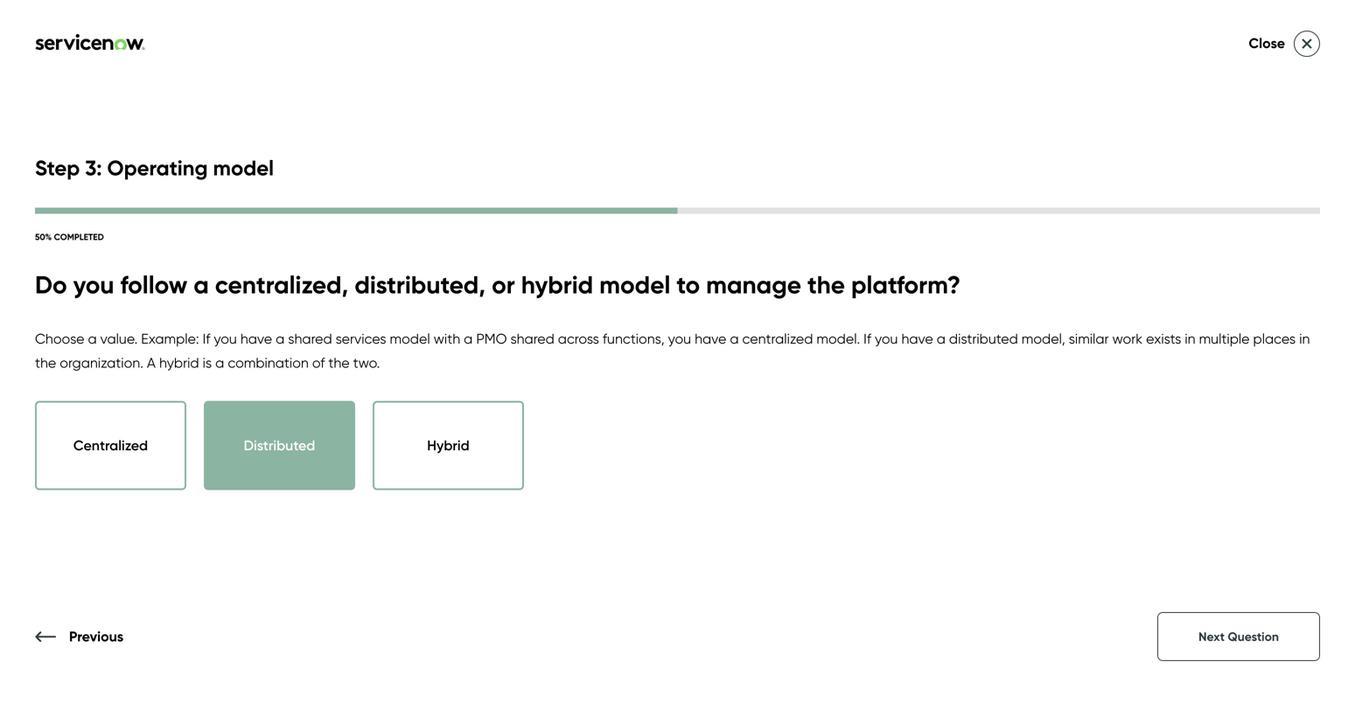 Task type: locate. For each thing, give the bounding box(es) containing it.
0 horizontal spatial with
[[97, 626, 127, 643]]

multiple
[[1199, 330, 1250, 347]]

1 horizontal spatial the
[[328, 354, 350, 371]]

centralized
[[73, 437, 148, 454]]

with
[[434, 330, 460, 347], [97, 626, 127, 643]]

us
[[131, 626, 146, 643]]

value.
[[100, 330, 138, 347]]

pmo
[[476, 330, 507, 347]]

model right "operating"
[[213, 155, 274, 181]]

1 horizontal spatial model
[[390, 330, 430, 347]]

centralized,
[[215, 270, 349, 300]]

if
[[203, 330, 210, 347], [864, 330, 872, 347]]

0 horizontal spatial model
[[213, 155, 274, 181]]

model right services
[[390, 330, 430, 347]]

close
[[1249, 35, 1286, 52]]

shared
[[288, 330, 332, 347], [511, 330, 555, 347]]

with left pmo on the top of the page
[[434, 330, 460, 347]]

do
[[35, 270, 67, 300]]

1 horizontal spatial in
[[1300, 330, 1310, 347]]

hybrid inside choose a value.  example: if you have a shared services model with a pmo shared across functions, you have a centralized model. if you have a distributed model, similar work exists in multiple places in the organization. a hybrid is a combination of the two.
[[159, 354, 199, 371]]

maintains,
[[1066, 328, 1131, 345]]

a right as in the top of the page
[[1316, 328, 1325, 345]]

the
[[808, 270, 845, 300], [35, 354, 56, 371], [328, 354, 350, 371]]

model
[[213, 155, 274, 181], [600, 270, 671, 300], [390, 330, 430, 347]]

0 horizontal spatial shared
[[288, 330, 332, 347]]

strat
[[1328, 328, 1356, 345]]

0 horizontal spatial hybrid
[[159, 354, 199, 371]]

1 horizontal spatial if
[[864, 330, 872, 347]]

have down to
[[695, 330, 727, 347]]

you right model.
[[875, 330, 898, 347]]

step 3: operating model
[[35, 155, 274, 181]]

1 horizontal spatial servicenow
[[1219, 328, 1294, 345]]

next question link
[[1158, 613, 1321, 662]]

have up combination
[[240, 330, 272, 347]]

a left pmo on the top of the page
[[464, 330, 473, 347]]

with left the us
[[97, 626, 127, 643]]

2 vertical spatial model
[[390, 330, 430, 347]]

2 in from the left
[[1300, 330, 1310, 347]]

2 horizontal spatial have
[[902, 330, 933, 347]]

2 horizontal spatial the
[[808, 270, 845, 300]]

hybrid down example:
[[159, 354, 199, 371]]

your
[[772, 328, 800, 345]]

operating
[[107, 155, 208, 181]]

1 vertical spatial hybrid
[[159, 354, 199, 371]]

have
[[240, 330, 272, 347], [695, 330, 727, 347], [902, 330, 933, 347]]

1 horizontal spatial with
[[434, 330, 460, 347]]

a
[[147, 354, 156, 371]]

servicenow left as in the top of the page
[[1219, 328, 1294, 345]]

a right the is
[[215, 354, 224, 371]]

places
[[1254, 330, 1296, 347]]

model left to
[[600, 270, 671, 300]]

0 vertical spatial hybrid
[[521, 270, 593, 300]]

servicenow platform team estimator
[[772, 192, 1292, 298]]

in
[[1185, 330, 1196, 347], [1300, 330, 1310, 347]]

servicenow up the estimator
[[772, 192, 1001, 244]]

combination
[[228, 354, 309, 371]]

organization.
[[60, 354, 143, 371]]

0 horizontal spatial if
[[203, 330, 210, 347]]

you
[[73, 270, 114, 300], [214, 330, 237, 347], [668, 330, 691, 347], [875, 330, 898, 347]]

platform
[[1011, 192, 1176, 244]]

0 vertical spatial servicenow
[[772, 192, 1001, 244]]

or
[[492, 270, 515, 300]]

1 shared from the left
[[288, 330, 332, 347]]

1 vertical spatial servicenow
[[1219, 328, 1294, 345]]

1 vertical spatial model
[[600, 270, 671, 300]]

hybrid
[[427, 437, 470, 454]]

and
[[1135, 328, 1160, 345]]

the down choose
[[35, 354, 56, 371]]

with inside choose a value.  example: if you have a shared services model with a pmo shared across functions, you have a centralized model. if you have a distributed model, similar work exists in multiple places in the organization. a hybrid is a combination of the two.
[[434, 330, 460, 347]]

exists
[[1147, 330, 1182, 347]]

0 horizontal spatial in
[[1185, 330, 1196, 347]]

the right of
[[328, 354, 350, 371]]

1 horizontal spatial hybrid
[[521, 270, 593, 300]]

shared right pmo on the top of the page
[[511, 330, 555, 347]]

3:
[[85, 155, 102, 181]]

a
[[194, 270, 209, 300], [1316, 328, 1325, 345], [88, 330, 97, 347], [276, 330, 285, 347], [464, 330, 473, 347], [730, 330, 739, 347], [937, 330, 946, 347], [215, 354, 224, 371]]

choose a value.  example: if you have a shared services model with a pmo shared across functions, you have a centralized model. if you have a distributed model, similar work exists in multiple places in the organization. a hybrid is a combination of the two.
[[35, 330, 1310, 371]]

0 horizontal spatial servicenow
[[772, 192, 1001, 244]]

hybrid right or
[[521, 270, 593, 300]]

50% completed
[[35, 232, 104, 243]]

platform?
[[851, 270, 961, 300]]

a up combination
[[276, 330, 285, 347]]

1 in from the left
[[1185, 330, 1196, 347]]

1 horizontal spatial have
[[695, 330, 727, 347]]

functions,
[[603, 330, 665, 347]]

if up the is
[[203, 330, 210, 347]]

0 vertical spatial with
[[434, 330, 460, 347]]

across
[[558, 330, 599, 347]]

hybrid
[[521, 270, 593, 300], [159, 354, 199, 371]]

3 have from the left
[[902, 330, 933, 347]]

1 horizontal spatial shared
[[511, 330, 555, 347]]

servicenow
[[772, 192, 1001, 244], [1219, 328, 1294, 345]]

in right "places"
[[1300, 330, 1310, 347]]

a inside the your servicenow® platform team establishes, maintains, and extends servicenow as a strat
[[1316, 328, 1325, 345]]

have left the team
[[902, 330, 933, 347]]

1 if from the left
[[203, 330, 210, 347]]

choose
[[35, 330, 84, 347]]

the up servicenow®
[[808, 270, 845, 300]]

in right exists
[[1185, 330, 1196, 347]]

completed
[[54, 232, 104, 243]]

0 horizontal spatial have
[[240, 330, 272, 347]]

distributed,
[[355, 270, 486, 300]]

shared up of
[[288, 330, 332, 347]]

if right model.
[[864, 330, 872, 347]]



Task type: describe. For each thing, give the bounding box(es) containing it.
manage
[[706, 270, 802, 300]]

distributed
[[244, 437, 315, 454]]

servicenow®
[[803, 328, 890, 345]]

1 have from the left
[[240, 330, 272, 347]]

work
[[1113, 330, 1143, 347]]

connect with us
[[35, 626, 146, 643]]

your servicenow® platform team establishes, maintains, and extends servicenow as a strat
[[772, 328, 1356, 387]]

team
[[951, 328, 985, 345]]

next
[[1199, 630, 1225, 645]]

model,
[[1022, 330, 1066, 347]]

2 horizontal spatial model
[[600, 270, 671, 300]]

a left centralized on the right top of page
[[730, 330, 739, 347]]

you right do
[[73, 270, 114, 300]]

question
[[1228, 630, 1279, 645]]

50%
[[35, 232, 52, 243]]

services
[[336, 330, 386, 347]]

a left the team
[[937, 330, 946, 347]]

establishes,
[[988, 328, 1062, 345]]

model inside choose a value.  example: if you have a shared services model with a pmo shared across functions, you have a centralized model. if you have a distributed model, similar work exists in multiple places in the organization. a hybrid is a combination of the two.
[[390, 330, 430, 347]]

next question
[[1199, 630, 1279, 645]]

distributed
[[949, 330, 1018, 347]]

you right functions, in the left of the page
[[668, 330, 691, 347]]

similar
[[1069, 330, 1109, 347]]

previous
[[69, 628, 124, 645]]

two.
[[353, 354, 380, 371]]

extends
[[1164, 328, 1215, 345]]

estimator
[[772, 246, 957, 298]]

2 if from the left
[[864, 330, 872, 347]]

do you follow a centralized, distributed, or hybrid model to manage the platform?
[[35, 270, 961, 300]]

2 have from the left
[[695, 330, 727, 347]]

a right follow
[[194, 270, 209, 300]]

team
[[1186, 192, 1292, 244]]

2 shared from the left
[[511, 330, 555, 347]]

as
[[1297, 328, 1312, 345]]

connect
[[35, 626, 94, 643]]

step
[[35, 155, 80, 181]]

model.
[[817, 330, 860, 347]]

example:
[[141, 330, 199, 347]]

centralized
[[743, 330, 813, 347]]

1 vertical spatial with
[[97, 626, 127, 643]]

platform
[[893, 328, 948, 345]]

0 horizontal spatial the
[[35, 354, 56, 371]]

servicenow inside the your servicenow® platform team establishes, maintains, and extends servicenow as a strat
[[1219, 328, 1294, 345]]

of
[[312, 354, 325, 371]]

follow
[[120, 270, 188, 300]]

you up combination
[[214, 330, 237, 347]]

a up organization.
[[88, 330, 97, 347]]

servicenow inside servicenow platform team estimator
[[772, 192, 1001, 244]]

to
[[677, 270, 700, 300]]

is
[[203, 354, 212, 371]]

0 vertical spatial model
[[213, 155, 274, 181]]



Task type: vqa. For each thing, say whether or not it's contained in the screenshot.
Do
yes



